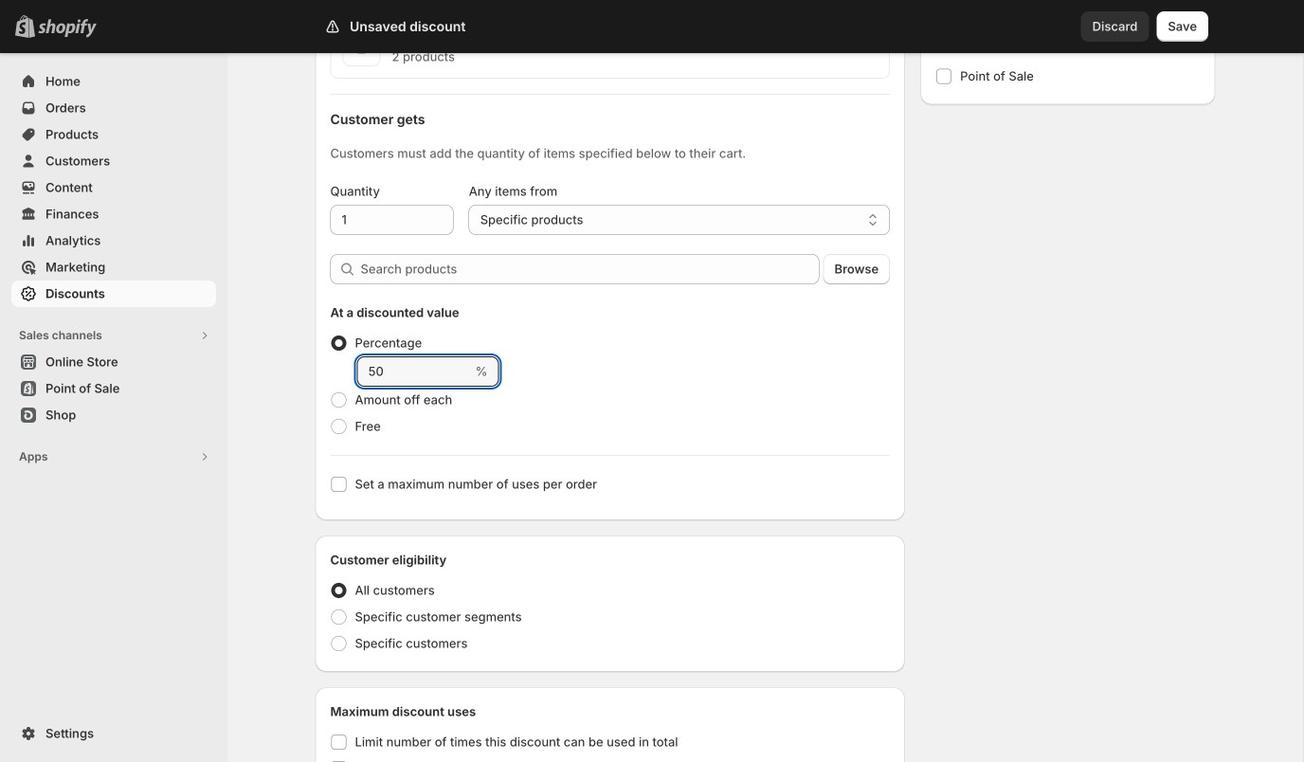Task type: describe. For each thing, give the bounding box(es) containing it.
shopify image
[[38, 19, 97, 38]]

Search products text field
[[361, 254, 819, 284]]



Task type: locate. For each thing, give the bounding box(es) containing it.
None text field
[[357, 356, 472, 387]]

None text field
[[330, 205, 454, 235]]



Task type: vqa. For each thing, say whether or not it's contained in the screenshot.
Search products TEXT BOX
yes



